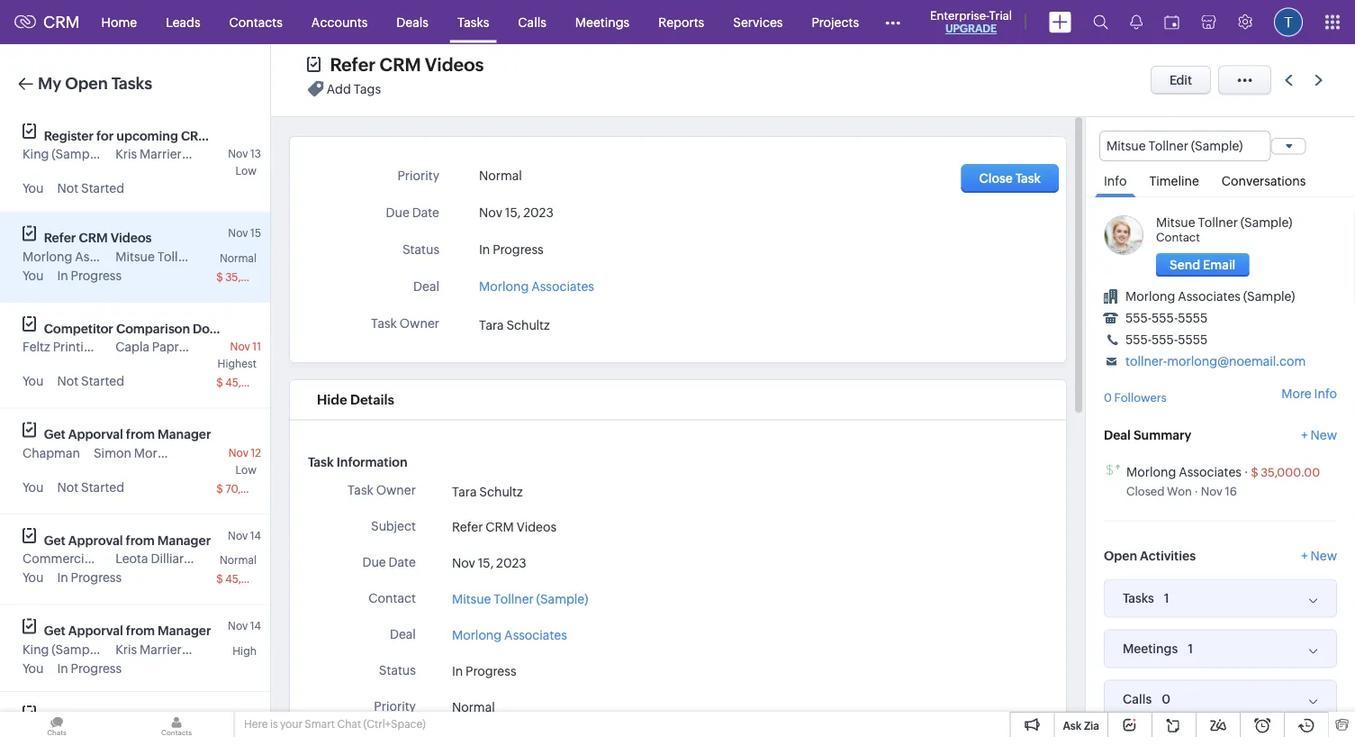 Task type: describe. For each thing, give the bounding box(es) containing it.
smart
[[305, 718, 335, 730]]

0 for 0
[[1162, 692, 1171, 707]]

0 vertical spatial meetings
[[576, 15, 630, 29]]

45,000.00 for capla paprocki (sample)
[[225, 377, 280, 389]]

nov inside get apporval from manager nov 12
[[229, 446, 249, 459]]

capla paprocki (sample)
[[116, 340, 258, 354]]

king (sample) for not
[[23, 147, 104, 161]]

refer crm videos for mitsue tollner (sample)
[[44, 231, 152, 245]]

low for kris marrier (sample)
[[236, 165, 257, 177]]

progress for leota dilliard (sample)
[[71, 570, 122, 585]]

enterprise-
[[931, 9, 990, 22]]

1 vertical spatial open
[[1105, 548, 1138, 563]]

more info link
[[1282, 386, 1338, 400]]

upcoming for register for upcoming crm webinars nov 13
[[117, 128, 178, 143]]

hide
[[319, 392, 349, 408]]

$ for simon morasca (sample)
[[216, 482, 223, 495]]

simon morasca (sample)
[[94, 446, 239, 460]]

manager for get approval from manager
[[157, 533, 211, 547]]

1 horizontal spatial tasks
[[458, 15, 489, 29]]

summary
[[1134, 428, 1192, 442]]

closed
[[1127, 484, 1165, 498]]

competitor comparison document nov 11
[[44, 321, 261, 353]]

0 horizontal spatial mitsue tollner (sample)
[[116, 249, 252, 264]]

not started for printing
[[57, 374, 124, 388]]

hide details link
[[314, 392, 396, 408]]

here
[[244, 718, 268, 730]]

projects link
[[798, 0, 874, 44]]

0 vertical spatial schultz
[[507, 317, 550, 332]]

morlong associates (sample) link
[[1126, 289, 1296, 304]]

projects
[[812, 15, 860, 29]]

low for simon morasca (sample)
[[236, 464, 257, 476]]

0 horizontal spatial calls
[[518, 15, 547, 29]]

leota
[[116, 551, 148, 566]]

70,000.00
[[225, 482, 280, 495]]

0 horizontal spatial ·
[[1195, 484, 1199, 498]]

next record image
[[1315, 74, 1327, 86]]

ask
[[1064, 719, 1082, 732]]

search element
[[1083, 0, 1120, 44]]

ask zia
[[1064, 719, 1100, 732]]

35,000.00 inside the morlong associates · $ 35,000.00 closed won · nov 16
[[1262, 466, 1321, 479]]

calls link
[[504, 0, 561, 44]]

my
[[38, 74, 61, 93]]

0 for 0 followers
[[1105, 391, 1113, 404]]

1 for tasks
[[1165, 591, 1170, 606]]

morlong associates · $ 35,000.00 closed won · nov 16
[[1127, 465, 1321, 498]]

0 vertical spatial 35,000.00
[[225, 271, 280, 283]]

from for get apporval from manager nov 12
[[126, 427, 155, 441]]

0 vertical spatial date
[[412, 205, 440, 220]]

chapman
[[23, 446, 80, 460]]

mitsue tollner (sample) contact
[[1157, 216, 1293, 244]]

0 followers
[[1105, 391, 1167, 404]]

deal for bottom morlong associates link
[[390, 627, 416, 641]]

highest
[[218, 358, 257, 370]]

0 horizontal spatial tasks
[[111, 74, 152, 93]]

1 for meetings
[[1189, 642, 1194, 656]]

feltz
[[23, 340, 50, 354]]

leads link
[[151, 0, 215, 44]]

trial
[[990, 9, 1013, 22]]

not for (sample)
[[57, 181, 79, 196]]

1 horizontal spatial calls
[[1124, 692, 1153, 707]]

2 horizontal spatial tasks
[[1124, 591, 1155, 606]]

get apporval from manager nov 12
[[44, 427, 261, 459]]

1 + new from the top
[[1302, 428, 1338, 442]]

tollner-morlong@noemail.com link
[[1126, 354, 1307, 369]]

morasca
[[134, 446, 184, 460]]

$ inside the morlong associates · $ 35,000.00 closed won · nov 16
[[1252, 466, 1259, 479]]

commercial press
[[23, 551, 128, 566]]

0 vertical spatial nov 15, 2023
[[479, 205, 554, 220]]

not for printing
[[57, 374, 79, 388]]

nov 15
[[228, 227, 261, 239]]

deal summary
[[1105, 428, 1192, 442]]

1 5555 from the top
[[1179, 311, 1208, 325]]

document
[[193, 321, 256, 336]]

previous record image
[[1286, 74, 1294, 86]]

calendar image
[[1165, 15, 1180, 29]]

get for get approval from manager
[[44, 533, 66, 547]]

task left information
[[308, 455, 334, 469]]

Other Modules field
[[874, 8, 913, 36]]

0 horizontal spatial contact
[[369, 591, 416, 605]]

0 vertical spatial ·
[[1245, 465, 1249, 479]]

details
[[352, 392, 396, 408]]

morlong inside the morlong associates · $ 35,000.00 closed won · nov 16
[[1127, 465, 1177, 479]]

0 vertical spatial due
[[386, 205, 410, 220]]

approval
[[68, 533, 123, 547]]

kris for in progress
[[116, 642, 137, 656]]

dilliard
[[151, 551, 192, 566]]

home link
[[87, 0, 151, 44]]

tollner inside mitsue tollner (sample) field
[[1149, 139, 1189, 153]]

subject
[[371, 519, 416, 533]]

started for (sample)
[[81, 181, 124, 196]]

$ 45,000.00 for capla paprocki (sample)
[[216, 377, 280, 389]]

13
[[250, 148, 261, 160]]

1 vertical spatial mitsue tollner (sample) link
[[452, 589, 589, 608]]

upcoming for register for upcoming crm webinars
[[117, 710, 178, 725]]

in for leota dilliard (sample)
[[57, 570, 68, 585]]

mitsue inside mitsue tollner (sample) field
[[1107, 139, 1147, 153]]

$ 45,000.00 for leota dilliard (sample)
[[216, 573, 280, 585]]

1 vertical spatial schultz
[[480, 484, 523, 499]]

deal for morlong associates link to the top
[[414, 279, 440, 294]]

accounts link
[[297, 0, 382, 44]]

$ for capla paprocki (sample)
[[216, 377, 223, 389]]

progress for mitsue tollner (sample)
[[71, 268, 122, 282]]

signals element
[[1120, 0, 1154, 44]]

is
[[270, 718, 278, 730]]

printing
[[53, 340, 99, 354]]

mitsue inside mitsue tollner (sample) contact
[[1157, 216, 1196, 230]]

paprocki
[[152, 340, 203, 354]]

2 horizontal spatial refer
[[452, 519, 483, 534]]

close task
[[980, 171, 1042, 186]]

0 vertical spatial priority
[[398, 168, 440, 183]]

information
[[337, 455, 408, 469]]

nov inside register for upcoming crm webinars nov 13
[[228, 148, 248, 160]]

1 vertical spatial date
[[389, 555, 416, 569]]

open activities
[[1105, 548, 1197, 563]]

more info
[[1282, 386, 1338, 400]]

task information
[[308, 455, 408, 469]]

apporval for get apporval from manager nov 12
[[68, 427, 123, 441]]

in for kris marrier (sample)
[[57, 661, 68, 675]]

register for upcoming crm webinars
[[44, 710, 269, 725]]

tags
[[354, 81, 381, 96]]

kris for not started
[[116, 147, 137, 161]]

my open tasks
[[38, 74, 152, 93]]

3 not from the top
[[57, 480, 79, 494]]

here is your smart chat (ctrl+space)
[[244, 718, 426, 730]]

16
[[1226, 484, 1238, 498]]

tollner inside mitsue tollner (sample) contact
[[1199, 216, 1239, 230]]

contacts image
[[120, 712, 233, 737]]

zia
[[1085, 719, 1100, 732]]

morlong associates for bottom morlong associates link
[[452, 627, 567, 642]]

reports
[[659, 15, 705, 29]]

create menu element
[[1039, 0, 1083, 44]]

crm inside register for upcoming crm webinars nov 13
[[181, 128, 210, 143]]

2 vertical spatial mitsue tollner (sample)
[[452, 591, 589, 606]]

3 not started from the top
[[57, 480, 124, 494]]

king (sample) for in
[[23, 642, 104, 656]]

king for register for upcoming crm webinars
[[23, 147, 49, 161]]

conversations
[[1223, 174, 1307, 188]]

4 you from the top
[[23, 480, 44, 494]]

home
[[101, 15, 137, 29]]

0 vertical spatial morlong associates
[[23, 249, 138, 264]]

kris marrier (sample) for in progress
[[116, 642, 236, 656]]

1 horizontal spatial meetings
[[1124, 642, 1179, 656]]

14 for kris marrier (sample)
[[250, 620, 261, 632]]

0 vertical spatial info
[[1105, 174, 1128, 188]]

0 vertical spatial tara
[[479, 317, 504, 332]]

1 vertical spatial nov 15, 2023
[[452, 555, 527, 570]]

reports link
[[644, 0, 719, 44]]

accounts
[[312, 15, 368, 29]]

for for register for upcoming crm webinars nov 13
[[96, 128, 114, 143]]

services
[[734, 15, 783, 29]]

tollner inside mitsue tollner (sample) link
[[494, 591, 534, 606]]

nov inside the morlong associates · $ 35,000.00 closed won · nov 16
[[1202, 484, 1223, 498]]

1 vertical spatial priority
[[374, 699, 416, 713]]

press
[[97, 551, 128, 566]]

edit button
[[1151, 66, 1212, 95]]

Mitsue Tollner (Sample) field
[[1100, 131, 1272, 161]]

webinars for register for upcoming crm webinars
[[213, 710, 269, 725]]

close
[[980, 171, 1014, 186]]

2 5555 from the top
[[1179, 333, 1208, 347]]

1 horizontal spatial 15,
[[505, 205, 521, 220]]

commercial
[[23, 551, 94, 566]]

task down task information
[[348, 482, 374, 497]]

hide details
[[319, 392, 396, 408]]

1 vertical spatial tara schultz
[[452, 484, 523, 499]]

(sample) inside mitsue tollner (sample) contact
[[1241, 216, 1293, 230]]

1 vertical spatial status
[[379, 663, 416, 677]]

started for printing
[[81, 374, 124, 388]]

create menu image
[[1050, 11, 1072, 33]]

0 vertical spatial task owner
[[371, 316, 440, 331]]

feltz printing service
[[23, 340, 145, 354]]

profile image
[[1275, 8, 1304, 36]]

(ctrl+space)
[[364, 718, 426, 730]]

contacts
[[229, 15, 283, 29]]

$ 35,000.00
[[216, 271, 280, 283]]

get apporval from manager
[[44, 623, 211, 638]]



Task type: locate. For each thing, give the bounding box(es) containing it.
contact down subject
[[369, 591, 416, 605]]

contact
[[1157, 231, 1201, 244], [369, 591, 416, 605]]

marrier for not started
[[140, 147, 182, 161]]

apporval inside get apporval from manager nov 12
[[68, 427, 123, 441]]

1 vertical spatial kris marrier (sample)
[[116, 642, 236, 656]]

1 not started from the top
[[57, 181, 124, 196]]

2 + from the top
[[1302, 548, 1309, 563]]

1 45,000.00 from the top
[[225, 377, 280, 389]]

not started down simon
[[57, 480, 124, 494]]

manager up leota dilliard (sample)
[[157, 533, 211, 547]]

contacts link
[[215, 0, 297, 44]]

register for register for upcoming crm webinars nov 13
[[44, 128, 94, 143]]

videos for mitsue tollner (sample)
[[111, 231, 152, 245]]

(sample) inside field
[[1192, 139, 1244, 153]]

get inside get apporval from manager nov 12
[[44, 427, 66, 441]]

owner
[[400, 316, 440, 331], [376, 482, 416, 497]]

manager down leota dilliard (sample)
[[158, 623, 211, 638]]

2 king (sample) from the top
[[23, 642, 104, 656]]

in
[[479, 242, 490, 257], [57, 268, 68, 282], [57, 570, 68, 585], [57, 661, 68, 675], [452, 663, 463, 678]]

morlong associates link
[[479, 274, 595, 294], [1127, 465, 1242, 479], [452, 625, 567, 644]]

1 vertical spatial due
[[363, 555, 386, 569]]

priority
[[398, 168, 440, 183], [374, 699, 416, 713]]

profile element
[[1264, 0, 1315, 44]]

service
[[102, 340, 145, 354]]

45,000.00
[[225, 377, 280, 389], [225, 573, 280, 585]]

king down the 'my'
[[23, 147, 49, 161]]

1 from from the top
[[126, 427, 155, 441]]

0 vertical spatial kris marrier (sample)
[[116, 147, 236, 161]]

35,000.00 down "15"
[[225, 271, 280, 283]]

1 vertical spatial king
[[23, 642, 49, 656]]

upcoming down get apporval from manager
[[117, 710, 178, 725]]

2 for from the top
[[96, 710, 114, 725]]

0 vertical spatial kris
[[116, 147, 137, 161]]

1 vertical spatial videos
[[111, 231, 152, 245]]

enterprise-trial upgrade
[[931, 9, 1013, 35]]

2 not started from the top
[[57, 374, 124, 388]]

your
[[280, 718, 303, 730]]

meetings
[[576, 15, 630, 29], [1124, 642, 1179, 656]]

nov
[[228, 148, 248, 160], [479, 205, 503, 220], [228, 227, 248, 239], [230, 341, 250, 353], [229, 446, 249, 459], [1202, 484, 1223, 498], [228, 529, 248, 541], [452, 555, 476, 570], [228, 620, 248, 632]]

1 register from the top
[[44, 128, 94, 143]]

$ 45,000.00 down leota dilliard (sample)
[[216, 573, 280, 585]]

15
[[250, 227, 261, 239]]

kris marrier (sample)
[[116, 147, 236, 161], [116, 642, 236, 656]]

0 horizontal spatial 35,000.00
[[225, 271, 280, 283]]

2 from from the top
[[126, 533, 155, 547]]

0 vertical spatial manager
[[158, 427, 211, 441]]

timeline
[[1150, 174, 1200, 188]]

low down 13 at the top left of page
[[236, 165, 257, 177]]

0 vertical spatial not
[[57, 181, 79, 196]]

+ new
[[1302, 428, 1338, 442], [1302, 548, 1338, 563]]

for down my open tasks
[[96, 128, 114, 143]]

1 webinars from the top
[[213, 128, 269, 143]]

1 kris marrier (sample) from the top
[[116, 147, 236, 161]]

deals link
[[382, 0, 443, 44]]

35,000.00 down + new link
[[1262, 466, 1321, 479]]

0 horizontal spatial mitsue tollner (sample) link
[[452, 589, 589, 608]]

chat
[[337, 718, 361, 730]]

tollner-morlong@noemail.com
[[1126, 354, 1307, 369]]

mitsue inside mitsue tollner (sample) link
[[452, 591, 491, 606]]

0 vertical spatial 555-555-5555
[[1126, 311, 1208, 325]]

1 vertical spatial due date
[[363, 555, 416, 569]]

0 vertical spatial refer crm videos
[[330, 55, 484, 75]]

task owner up details
[[371, 316, 440, 331]]

activities
[[1141, 548, 1197, 563]]

0 vertical spatial 0
[[1105, 391, 1113, 404]]

0
[[1105, 391, 1113, 404], [1162, 692, 1171, 707]]

3 get from the top
[[44, 623, 66, 638]]

refer for add
[[330, 55, 376, 75]]

from
[[126, 427, 155, 441], [126, 533, 155, 547], [126, 623, 155, 638]]

manager inside get apporval from manager nov 12
[[158, 427, 211, 441]]

2 you from the top
[[23, 268, 44, 282]]

get for get apporval from manager
[[44, 623, 66, 638]]

0 horizontal spatial 15,
[[478, 555, 494, 570]]

1 vertical spatial refer
[[44, 231, 76, 245]]

2 marrier from the top
[[140, 642, 182, 656]]

$ 45,000.00 down highest
[[216, 377, 280, 389]]

1 vertical spatial get
[[44, 533, 66, 547]]

1 vertical spatial 14
[[250, 620, 261, 632]]

1 vertical spatial mitsue tollner (sample)
[[116, 249, 252, 264]]

2 14 from the top
[[250, 620, 261, 632]]

webinars left is
[[213, 710, 269, 725]]

due
[[386, 205, 410, 220], [363, 555, 386, 569]]

info link
[[1096, 161, 1137, 197]]

1 vertical spatial 2023
[[497, 555, 527, 570]]

0 vertical spatial get
[[44, 427, 66, 441]]

None field
[[1272, 138, 1307, 154]]

11
[[253, 341, 261, 353]]

apporval
[[68, 427, 123, 441], [68, 623, 123, 638]]

from up morasca
[[126, 427, 155, 441]]

get up chapman
[[44, 427, 66, 441]]

comparison
[[116, 321, 190, 336]]

$ for leota dilliard (sample)
[[216, 573, 223, 585]]

1 horizontal spatial refer
[[330, 55, 376, 75]]

upcoming inside register for upcoming crm webinars nov 13
[[117, 128, 178, 143]]

started down simon
[[81, 480, 124, 494]]

1 started from the top
[[81, 181, 124, 196]]

status
[[403, 242, 440, 257], [379, 663, 416, 677]]

2 low from the top
[[236, 464, 257, 476]]

you
[[23, 181, 44, 196], [23, 268, 44, 282], [23, 374, 44, 388], [23, 480, 44, 494], [23, 570, 44, 585], [23, 661, 44, 675]]

2 vertical spatial deal
[[390, 627, 416, 641]]

webinars up 13 at the top left of page
[[213, 128, 269, 143]]

2 register from the top
[[44, 710, 94, 725]]

14
[[250, 529, 261, 541], [250, 620, 261, 632]]

2 upcoming from the top
[[117, 710, 178, 725]]

meetings link
[[561, 0, 644, 44]]

nov 15, 2023
[[479, 205, 554, 220], [452, 555, 527, 570]]

1 vertical spatial refer crm videos
[[44, 231, 152, 245]]

mitsue tollner (sample) inside field
[[1107, 139, 1244, 153]]

not started for (sample)
[[57, 181, 124, 196]]

1 vertical spatial nov 14
[[228, 620, 261, 632]]

·
[[1245, 465, 1249, 479], [1195, 484, 1199, 498]]

1 vertical spatial webinars
[[213, 710, 269, 725]]

1 vertical spatial morlong associates link
[[1127, 465, 1242, 479]]

0 vertical spatial due date
[[386, 205, 440, 220]]

conversations link
[[1214, 161, 1316, 197]]

1 new from the top
[[1311, 428, 1338, 442]]

14 up the high at left bottom
[[250, 620, 261, 632]]

1 kris from the top
[[116, 147, 137, 161]]

kris down my open tasks
[[116, 147, 137, 161]]

1 vertical spatial low
[[236, 464, 257, 476]]

1 for from the top
[[96, 128, 114, 143]]

contact down timeline
[[1157, 231, 1201, 244]]

1 vertical spatial apporval
[[68, 623, 123, 638]]

get up commercial
[[44, 533, 66, 547]]

kris marrier (sample) left 13 at the top left of page
[[116, 147, 236, 161]]

manager for get apporval from manager nov 12
[[158, 427, 211, 441]]

1 not from the top
[[57, 181, 79, 196]]

task owner down information
[[348, 482, 416, 497]]

2 horizontal spatial videos
[[517, 519, 557, 534]]

2 $ 45,000.00 from the top
[[216, 573, 280, 585]]

0 vertical spatial 1
[[1165, 591, 1170, 606]]

1 nov 14 from the top
[[228, 529, 261, 541]]

$ 45,000.00
[[216, 377, 280, 389], [216, 573, 280, 585]]

14 for leota dilliard (sample)
[[250, 529, 261, 541]]

high
[[233, 645, 257, 657]]

0 vertical spatial + new
[[1302, 428, 1338, 442]]

2 webinars from the top
[[213, 710, 269, 725]]

more
[[1282, 386, 1313, 400]]

upcoming
[[117, 128, 178, 143], [117, 710, 178, 725]]

tasks down home
[[111, 74, 152, 93]]

1 vertical spatial not started
[[57, 374, 124, 388]]

0 vertical spatial mitsue tollner (sample)
[[1107, 139, 1244, 153]]

open right the 'my'
[[65, 74, 108, 93]]

2 horizontal spatial mitsue tollner (sample)
[[1107, 139, 1244, 153]]

refer for mitsue
[[44, 231, 76, 245]]

refer crm videos
[[330, 55, 484, 75], [44, 231, 152, 245], [452, 519, 557, 534]]

edit
[[1170, 73, 1193, 87]]

45,000.00 for leota dilliard (sample)
[[225, 573, 280, 585]]

0 vertical spatial morlong associates link
[[479, 274, 595, 294]]

manager
[[158, 427, 211, 441], [157, 533, 211, 547], [158, 623, 211, 638]]

apporval up simon
[[68, 427, 123, 441]]

1 vertical spatial marrier
[[140, 642, 182, 656]]

tasks down open activities on the right of page
[[1124, 591, 1155, 606]]

14 down 70,000.00
[[250, 529, 261, 541]]

started down feltz printing service
[[81, 374, 124, 388]]

in progress for leota dilliard (sample)
[[57, 570, 122, 585]]

1 horizontal spatial ·
[[1245, 465, 1249, 479]]

0 vertical spatial 2023
[[524, 205, 554, 220]]

2 45,000.00 from the top
[[225, 573, 280, 585]]

2 apporval from the top
[[68, 623, 123, 638]]

apporval for get apporval from manager
[[68, 623, 123, 638]]

morlong for morlong associates link to the top
[[479, 279, 529, 294]]

2 vertical spatial videos
[[517, 519, 557, 534]]

from inside get apporval from manager nov 12
[[126, 427, 155, 441]]

0 vertical spatial apporval
[[68, 427, 123, 441]]

from for get approval from manager
[[126, 533, 155, 547]]

1 vertical spatial owner
[[376, 482, 416, 497]]

deals
[[397, 15, 429, 29]]

in progress
[[479, 242, 544, 257], [57, 268, 122, 282], [57, 570, 122, 585], [57, 661, 122, 675], [452, 663, 517, 678]]

marrier for in progress
[[140, 642, 182, 656]]

1 horizontal spatial mitsue tollner (sample) link
[[1157, 216, 1293, 230]]

2 new from the top
[[1311, 548, 1338, 563]]

1 vertical spatial task owner
[[348, 482, 416, 497]]

for inside register for upcoming crm webinars nov 13
[[96, 128, 114, 143]]

task right close
[[1016, 171, 1042, 186]]

1 vertical spatial 1
[[1189, 642, 1194, 656]]

555-
[[1126, 311, 1152, 325], [1152, 311, 1179, 325], [1126, 333, 1152, 347], [1152, 333, 1179, 347]]

1 get from the top
[[44, 427, 66, 441]]

not
[[57, 181, 79, 196], [57, 374, 79, 388], [57, 480, 79, 494]]

5555 up tollner-morlong@noemail.com link
[[1179, 333, 1208, 347]]

1 vertical spatial info
[[1315, 386, 1338, 400]]

$
[[216, 271, 223, 283], [216, 377, 223, 389], [1252, 466, 1259, 479], [216, 482, 223, 495], [216, 573, 223, 585]]

webinars
[[213, 128, 269, 143], [213, 710, 269, 725]]

king (sample) down the 'my'
[[23, 147, 104, 161]]

1 14 from the top
[[250, 529, 261, 541]]

+ new link
[[1302, 428, 1338, 451]]

2 nov 14 from the top
[[228, 620, 261, 632]]

1 vertical spatial started
[[81, 374, 124, 388]]

morlong for morlong associates (sample) link
[[1126, 289, 1176, 304]]

1 vertical spatial ·
[[1195, 484, 1199, 498]]

kris marrier (sample) for not started
[[116, 147, 236, 161]]

0 horizontal spatial info
[[1105, 174, 1128, 188]]

not started down feltz printing service
[[57, 374, 124, 388]]

1 vertical spatial deal
[[1105, 428, 1132, 442]]

for left 'contacts' image
[[96, 710, 114, 725]]

2 not from the top
[[57, 374, 79, 388]]

2 vertical spatial refer crm videos
[[452, 519, 557, 534]]

progress for kris marrier (sample)
[[71, 661, 122, 675]]

get down commercial
[[44, 623, 66, 638]]

1 vertical spatial contact
[[369, 591, 416, 605]]

open left activities
[[1105, 548, 1138, 563]]

1 + from the top
[[1302, 428, 1309, 442]]

started down register for upcoming crm webinars nov 13 at the top left of the page
[[81, 181, 124, 196]]

register for register for upcoming crm webinars
[[44, 710, 94, 725]]

close task link
[[962, 164, 1060, 193]]

upcoming down my open tasks
[[117, 128, 178, 143]]

0 vertical spatial low
[[236, 165, 257, 177]]

apporval down press
[[68, 623, 123, 638]]

tasks left calls link
[[458, 15, 489, 29]]

morlong for bottom morlong associates link
[[452, 627, 502, 642]]

2 vertical spatial not started
[[57, 480, 124, 494]]

3 from from the top
[[126, 623, 155, 638]]

upgrade
[[946, 23, 997, 35]]

from down leota
[[126, 623, 155, 638]]

1 vertical spatial 15,
[[478, 555, 494, 570]]

in progress for mitsue tollner (sample)
[[57, 268, 122, 282]]

0 vertical spatial calls
[[518, 15, 547, 29]]

register inside register for upcoming crm webinars nov 13
[[44, 128, 94, 143]]

1 low from the top
[[236, 165, 257, 177]]

morlong associates for morlong associates link to the top
[[479, 279, 595, 294]]

1 vertical spatial 5555
[[1179, 333, 1208, 347]]

0 horizontal spatial videos
[[111, 231, 152, 245]]

1 vertical spatial 45,000.00
[[225, 573, 280, 585]]

2 started from the top
[[81, 374, 124, 388]]

webinars inside register for upcoming crm webinars nov 13
[[213, 128, 269, 143]]

12
[[251, 446, 261, 459]]

1 vertical spatial 0
[[1162, 692, 1171, 707]]

0 vertical spatial refer
[[330, 55, 376, 75]]

0 vertical spatial deal
[[414, 279, 440, 294]]

info right more
[[1315, 386, 1338, 400]]

1 you from the top
[[23, 181, 44, 196]]

1 vertical spatial new
[[1311, 548, 1338, 563]]

register for upcoming crm webinars nov 13
[[44, 128, 269, 160]]

2 king from the top
[[23, 642, 49, 656]]

2 vertical spatial refer
[[452, 519, 483, 534]]

leads
[[166, 15, 201, 29]]

chats image
[[0, 712, 114, 737]]

2 kris from the top
[[116, 642, 137, 656]]

get
[[44, 427, 66, 441], [44, 533, 66, 547], [44, 623, 66, 638]]

nov 14 down $ 70,000.00
[[228, 529, 261, 541]]

1 vertical spatial king (sample)
[[23, 642, 104, 656]]

associates inside the morlong associates · $ 35,000.00 closed won · nov 16
[[1180, 465, 1242, 479]]

45,000.00 down highest
[[225, 377, 280, 389]]

$ for mitsue tollner (sample)
[[216, 271, 223, 283]]

nov 14 for kris marrier (sample)
[[228, 620, 261, 632]]

info left timeline
[[1105, 174, 1128, 188]]

search image
[[1094, 14, 1109, 30]]

2 vertical spatial not
[[57, 480, 79, 494]]

task
[[1016, 171, 1042, 186], [371, 316, 397, 331], [308, 455, 334, 469], [348, 482, 374, 497]]

nov 14 for leota dilliard (sample)
[[228, 529, 261, 541]]

king for get apporval from manager
[[23, 642, 49, 656]]

0 vertical spatial owner
[[400, 316, 440, 331]]

1 king (sample) from the top
[[23, 147, 104, 161]]

in for mitsue tollner (sample)
[[57, 268, 68, 282]]

info
[[1105, 174, 1128, 188], [1315, 386, 1338, 400]]

1 vertical spatial meetings
[[1124, 642, 1179, 656]]

1 king from the top
[[23, 147, 49, 161]]

morlong@noemail.com
[[1168, 354, 1307, 369]]

king (sample) down get apporval from manager
[[23, 642, 104, 656]]

capla
[[116, 340, 150, 354]]

0 vertical spatial $ 45,000.00
[[216, 377, 280, 389]]

low
[[236, 165, 257, 177], [236, 464, 257, 476]]

crm link
[[14, 13, 80, 31]]

kris marrier (sample) down get apporval from manager
[[116, 642, 236, 656]]

1 555-555-5555 from the top
[[1126, 311, 1208, 325]]

45,000.00 up the high at left bottom
[[225, 573, 280, 585]]

low up $ 70,000.00
[[236, 464, 257, 476]]

tollner-
[[1126, 354, 1168, 369]]

3 you from the top
[[23, 374, 44, 388]]

tara
[[479, 317, 504, 332], [452, 484, 477, 499]]

None button
[[1157, 253, 1250, 277]]

0 vertical spatial tara schultz
[[479, 317, 550, 332]]

0 vertical spatial 5555
[[1179, 311, 1208, 325]]

1 vertical spatial from
[[126, 533, 155, 547]]

tasks link
[[443, 0, 504, 44]]

progress
[[493, 242, 544, 257], [71, 268, 122, 282], [71, 570, 122, 585], [71, 661, 122, 675], [466, 663, 517, 678]]

for for register for upcoming crm webinars
[[96, 710, 114, 725]]

refer
[[330, 55, 376, 75], [44, 231, 76, 245], [452, 519, 483, 534]]

videos for add tags
[[425, 55, 484, 75]]

0 vertical spatial from
[[126, 427, 155, 441]]

1 vertical spatial kris
[[116, 642, 137, 656]]

2 555-555-5555 from the top
[[1126, 333, 1208, 347]]

0 vertical spatial 15,
[[505, 205, 521, 220]]

0 horizontal spatial meetings
[[576, 15, 630, 29]]

0 horizontal spatial tara
[[452, 484, 477, 499]]

1 marrier from the top
[[140, 147, 182, 161]]

1 vertical spatial morlong associates
[[479, 279, 595, 294]]

manager for get apporval from manager
[[158, 623, 211, 638]]

from for get apporval from manager
[[126, 623, 155, 638]]

2 kris marrier (sample) from the top
[[116, 642, 236, 656]]

kris down get apporval from manager
[[116, 642, 137, 656]]

0 vertical spatial status
[[403, 242, 440, 257]]

1 vertical spatial + new
[[1302, 548, 1338, 563]]

$ 70,000.00
[[216, 482, 280, 495]]

get for get apporval from manager nov 12
[[44, 427, 66, 441]]

1 upcoming from the top
[[117, 128, 178, 143]]

3 started from the top
[[81, 480, 124, 494]]

1 apporval from the top
[[68, 427, 123, 441]]

task up details
[[371, 316, 397, 331]]

6 you from the top
[[23, 661, 44, 675]]

manager up simon morasca (sample)
[[158, 427, 211, 441]]

0 horizontal spatial open
[[65, 74, 108, 93]]

signals image
[[1131, 14, 1143, 30]]

5555 down morlong associates (sample) link
[[1179, 311, 1208, 325]]

in progress for kris marrier (sample)
[[57, 661, 122, 675]]

2 + new from the top
[[1302, 548, 1338, 563]]

2 get from the top
[[44, 533, 66, 547]]

0 vertical spatial webinars
[[213, 128, 269, 143]]

services link
[[719, 0, 798, 44]]

won
[[1168, 484, 1193, 498]]

contact inside mitsue tollner (sample) contact
[[1157, 231, 1201, 244]]

webinars for register for upcoming crm webinars nov 13
[[213, 128, 269, 143]]

2 vertical spatial morlong associates link
[[452, 625, 567, 644]]

0 vertical spatial contact
[[1157, 231, 1201, 244]]

1 $ 45,000.00 from the top
[[216, 377, 280, 389]]

nov 14 up the high at left bottom
[[228, 620, 261, 632]]

king up chats image
[[23, 642, 49, 656]]

2 vertical spatial started
[[81, 480, 124, 494]]

nov inside competitor comparison document nov 11
[[230, 341, 250, 353]]

1 horizontal spatial contact
[[1157, 231, 1201, 244]]

5 you from the top
[[23, 570, 44, 585]]

2 vertical spatial manager
[[158, 623, 211, 638]]

from up leota
[[126, 533, 155, 547]]

1 horizontal spatial info
[[1315, 386, 1338, 400]]

refer crm videos for add tags
[[330, 55, 484, 75]]

not started down register for upcoming crm webinars nov 13 at the top left of the page
[[57, 181, 124, 196]]



Task type: vqa. For each thing, say whether or not it's contained in the screenshot.
third the Complete from the bottom of the Row Group containing Nov 27, 2023
no



